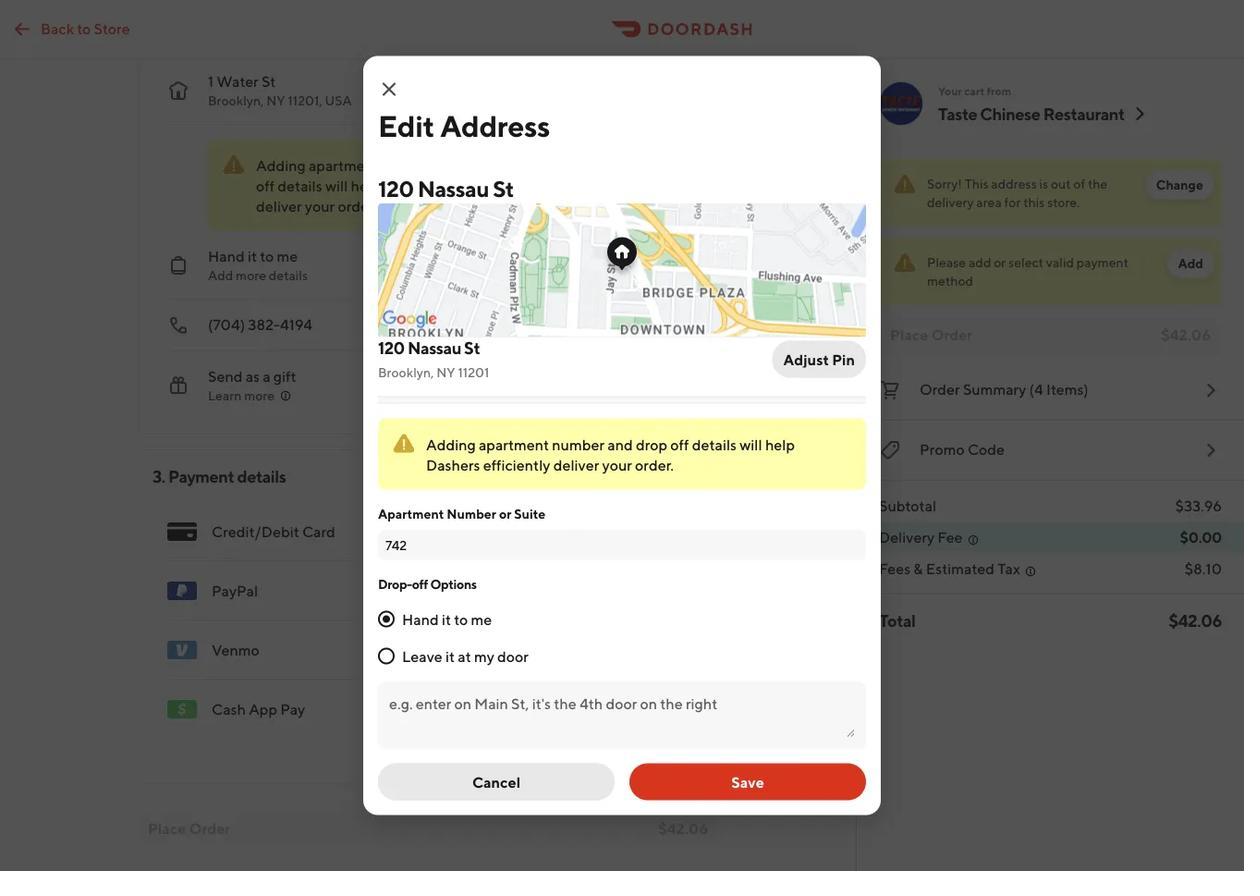 Task type: describe. For each thing, give the bounding box(es) containing it.
learn more
[[208, 388, 275, 403]]

2 vertical spatial order
[[189, 820, 231, 837]]

efficiently for the topmost the adding apartment number and drop off details will help dashers efficiently deliver your order. status
[[441, 177, 508, 195]]

adding apartment number and drop off details will help dashers efficiently deliver your order. for the topmost the adding apartment number and drop off details will help dashers efficiently deliver your order. status
[[256, 157, 508, 215]]

Leave it at my door radio
[[378, 648, 395, 665]]

venmo button
[[153, 621, 704, 680]]

1 vertical spatial it
[[442, 610, 451, 628]]

my
[[474, 647, 495, 665]]

details inside hand it to me add more details
[[269, 268, 308, 283]]

add inside hand it to me add more details
[[208, 268, 233, 283]]

3. payment details
[[153, 466, 286, 486]]

area
[[977, 195, 1002, 210]]

me for hand it to me
[[471, 610, 492, 628]]

add inside add button
[[1179, 256, 1204, 271]]

learn
[[208, 388, 242, 403]]

add new payment method image for credit/debit card
[[667, 521, 689, 543]]

leave
[[402, 647, 443, 665]]

tax
[[998, 560, 1021, 578]]

(704)
[[208, 316, 245, 333]]

adding for the topmost the adding apartment number and drop off details will help dashers efficiently deliver your order. status
[[256, 157, 306, 174]]

select
[[1009, 255, 1044, 270]]

order summary (4 items)
[[920, 381, 1089, 398]]

add
[[969, 255, 992, 270]]

cancel button
[[378, 763, 615, 800]]

this
[[965, 176, 989, 191]]

learn more button
[[208, 387, 293, 405]]

credit/debit card
[[212, 523, 336, 541]]

number for the bottom the adding apartment number and drop off details will help dashers efficiently deliver your order. status
[[552, 436, 605, 453]]

nassau for 120 nassau st
[[418, 176, 489, 202]]

edit
[[378, 109, 435, 143]]

number
[[447, 506, 497, 521]]

deliver for the topmost the adding apartment number and drop off details will help dashers efficiently deliver your order. status
[[256, 197, 302, 215]]

back to store
[[41, 19, 130, 37]]

leave it at my door
[[402, 647, 529, 665]]

and for the topmost the adding apartment number and drop off details will help dashers efficiently deliver your order. status
[[438, 157, 463, 174]]

send as a gift
[[208, 368, 297, 385]]

1 vertical spatial off
[[671, 436, 689, 453]]

adjust
[[784, 351, 830, 368]]

11201,
[[288, 93, 323, 108]]

$33.96
[[1176, 497, 1223, 515]]

0 vertical spatial adding apartment number and drop off details will help dashers efficiently deliver your order. status
[[208, 140, 634, 231]]

payment
[[1077, 255, 1129, 270]]

menu containing credit/debit card
[[153, 502, 704, 739]]

taste chinese restaurant
[[939, 104, 1125, 123]]

door
[[498, 647, 529, 665]]

order inside button
[[920, 381, 961, 398]]

of
[[1074, 176, 1086, 191]]

show menu image
[[167, 517, 197, 547]]

st for 120 nassau st
[[493, 176, 514, 202]]

1 horizontal spatial off
[[412, 576, 428, 591]]

sorry! this address is out of the delivery area for this store.
[[928, 176, 1108, 210]]

estimated
[[927, 560, 995, 578]]

and for the bottom the adding apartment number and drop off details will help dashers efficiently deliver your order. status
[[608, 436, 633, 453]]

apartment
[[378, 506, 444, 521]]

120 nassau st
[[378, 176, 514, 202]]

st for 120 nassau st brooklyn, ny 11201
[[464, 338, 480, 358]]

map region
[[246, 64, 956, 538]]

(704) 382-4194 button
[[153, 300, 689, 351]]

ny for water
[[267, 93, 285, 108]]

to for hand it to me add more details
[[260, 247, 274, 265]]

chinese
[[981, 104, 1041, 123]]

store
[[94, 19, 130, 37]]

close edit address image
[[378, 78, 400, 100]]

hand it to me
[[402, 610, 492, 628]]

adjust pin
[[784, 351, 856, 368]]

at
[[458, 647, 471, 665]]

paypal
[[212, 582, 258, 600]]

code
[[968, 441, 1005, 458]]

will for the bottom the adding apartment number and drop off details will help dashers efficiently deliver your order. status
[[740, 436, 763, 453]]

order summary (4 items) button
[[880, 375, 1223, 405]]

brooklyn, for water
[[208, 93, 264, 108]]

suite
[[514, 506, 546, 521]]

apartment number or suite
[[378, 506, 546, 521]]

pin
[[833, 351, 856, 368]]

back
[[41, 19, 74, 37]]

$0.00
[[1181, 529, 1223, 546]]

ny for nassau
[[437, 364, 456, 380]]

120 for 120 nassau st
[[378, 176, 414, 202]]

hand it to me add more details
[[208, 247, 308, 283]]

change
[[1157, 177, 1204, 192]]

send
[[208, 368, 243, 385]]

edit address
[[378, 109, 551, 143]]

fee
[[938, 529, 963, 546]]

drop for the topmost the adding apartment number and drop off details will help dashers efficiently deliver your order. status
[[466, 157, 498, 174]]

dashers for the bottom the adding apartment number and drop off details will help dashers efficiently deliver your order. status
[[426, 456, 480, 474]]

efficiently for the bottom the adding apartment number and drop off details will help dashers efficiently deliver your order. status
[[483, 456, 551, 474]]

hand for hand it to me
[[402, 610, 439, 628]]

the
[[1089, 176, 1108, 191]]

status containing please add or select valid payment method
[[880, 238, 1223, 305]]

0 vertical spatial $42.06
[[1162, 326, 1212, 344]]

to for hand it to me
[[454, 610, 468, 628]]

details inside button
[[278, 177, 322, 195]]

gift
[[274, 368, 297, 385]]

(704) 382-4194
[[208, 316, 313, 333]]

or for select
[[994, 255, 1007, 270]]

order. for the bottom the adding apartment number and drop off details will help dashers efficiently deliver your order. status
[[635, 456, 674, 474]]

options
[[431, 576, 477, 591]]

1 horizontal spatial apartment
[[479, 436, 549, 453]]

address
[[992, 176, 1037, 191]]

taste chinese restaurant link
[[939, 103, 1151, 125]]

order. for the topmost the adding apartment number and drop off details will help dashers efficiently deliver your order. status
[[338, 197, 377, 215]]

your for the topmost the adding apartment number and drop off details will help dashers efficiently deliver your order. status
[[305, 197, 335, 215]]

adding apartment number and drop off details will help dashers efficiently deliver your order. for the bottom the adding apartment number and drop off details will help dashers efficiently deliver your order. status
[[426, 436, 795, 474]]

save button
[[630, 763, 867, 800]]

fees
[[880, 560, 911, 578]]

1
[[208, 73, 214, 90]]

4194
[[280, 316, 313, 333]]

your
[[939, 84, 963, 97]]

items)
[[1047, 381, 1089, 398]]

total
[[880, 610, 916, 630]]

0 horizontal spatial to
[[77, 19, 91, 37]]

&
[[914, 560, 924, 578]]

paypal button
[[153, 561, 704, 621]]



Task type: locate. For each thing, give the bounding box(es) containing it.
to up 382-
[[260, 247, 274, 265]]

adding apartment number and drop off details will help dashers efficiently deliver your order. up apartment number or suite text field at the bottom
[[426, 436, 795, 474]]

1 vertical spatial your
[[603, 456, 633, 474]]

0 vertical spatial number
[[382, 157, 435, 174]]

0 vertical spatial hand
[[208, 247, 245, 265]]

$42.06 down add button
[[1162, 326, 1212, 344]]

Hand it to me radio
[[378, 611, 395, 628]]

more
[[236, 268, 266, 283], [244, 388, 275, 403]]

2 vertical spatial to
[[454, 610, 468, 628]]

and
[[438, 157, 463, 174], [608, 436, 633, 453]]

1 vertical spatial brooklyn,
[[378, 364, 434, 380]]

2 horizontal spatial st
[[493, 176, 514, 202]]

adding for the bottom the adding apartment number and drop off details will help dashers efficiently deliver your order. status
[[426, 436, 476, 453]]

brooklyn, down (704) 382-4194 button
[[378, 364, 434, 380]]

promo
[[920, 441, 965, 458]]

st right "water"
[[262, 73, 276, 90]]

1 vertical spatial order
[[920, 381, 961, 398]]

1 horizontal spatial brooklyn,
[[378, 364, 434, 380]]

0 horizontal spatial adding
[[256, 157, 306, 174]]

apartment up 'suite'
[[479, 436, 549, 453]]

pay
[[280, 701, 305, 718]]

1 vertical spatial deliver
[[554, 456, 600, 474]]

1 horizontal spatial help
[[766, 436, 795, 453]]

0 vertical spatial adding
[[256, 157, 306, 174]]

apartment
[[309, 157, 379, 174], [479, 436, 549, 453]]

0 vertical spatial place order
[[891, 326, 973, 344]]

1 vertical spatial me
[[471, 610, 492, 628]]

will inside button
[[325, 177, 348, 195]]

adding inside button
[[256, 157, 306, 174]]

dashers down edit
[[384, 177, 438, 195]]

1 vertical spatial status
[[880, 238, 1223, 305]]

1 vertical spatial adding
[[426, 436, 476, 453]]

1 vertical spatial adding apartment number and drop off details will help dashers efficiently deliver your order. status
[[378, 419, 867, 490]]

1 horizontal spatial hand
[[402, 610, 439, 628]]

11201
[[458, 364, 490, 380]]

0 horizontal spatial st
[[262, 73, 276, 90]]

1 vertical spatial nassau
[[408, 338, 461, 358]]

1 vertical spatial place
[[148, 820, 186, 837]]

hand right hand it to me option at the left of page
[[402, 610, 439, 628]]

a
[[263, 368, 271, 385]]

it inside hand it to me add more details
[[248, 247, 257, 265]]

method
[[928, 273, 974, 289]]

hand
[[208, 247, 245, 265], [402, 610, 439, 628]]

0 horizontal spatial drop
[[466, 157, 498, 174]]

0 horizontal spatial help
[[351, 177, 381, 195]]

usa
[[325, 93, 352, 108]]

drop for the bottom the adding apartment number and drop off details will help dashers efficiently deliver your order. status
[[636, 436, 668, 453]]

0 horizontal spatial me
[[277, 247, 298, 265]]

your inside button
[[305, 197, 335, 215]]

120 down edit
[[378, 176, 414, 202]]

efficiently
[[441, 177, 508, 195], [483, 456, 551, 474]]

1 vertical spatial to
[[260, 247, 274, 265]]

order. inside button
[[338, 197, 377, 215]]

0 horizontal spatial hand
[[208, 247, 245, 265]]

order.
[[338, 197, 377, 215], [635, 456, 674, 474]]

off inside button
[[256, 177, 275, 195]]

your cart from
[[939, 84, 1012, 97]]

deliver for the bottom the adding apartment number and drop off details will help dashers efficiently deliver your order. status
[[554, 456, 600, 474]]

order
[[932, 326, 973, 344], [920, 381, 961, 398], [189, 820, 231, 837]]

0 vertical spatial to
[[77, 19, 91, 37]]

add new payment method image
[[667, 521, 689, 543], [667, 698, 689, 720]]

will for the topmost the adding apartment number and drop off details will help dashers efficiently deliver your order. status
[[325, 177, 348, 195]]

drop-
[[378, 576, 412, 591]]

1 vertical spatial more
[[244, 388, 275, 403]]

120 inside "120 nassau st brooklyn, ny 11201"
[[378, 338, 405, 358]]

0 horizontal spatial ny
[[267, 93, 285, 108]]

0 vertical spatial more
[[236, 268, 266, 283]]

or right add
[[994, 255, 1007, 270]]

2 vertical spatial off
[[412, 576, 428, 591]]

please add or select valid payment method
[[928, 255, 1129, 289]]

efficiently up 'suite'
[[483, 456, 551, 474]]

0 horizontal spatial number
[[382, 157, 435, 174]]

nassau down the edit address
[[418, 176, 489, 202]]

st up 11201
[[464, 338, 480, 358]]

add
[[1179, 256, 1204, 271], [208, 268, 233, 283]]

0 vertical spatial ny
[[267, 93, 285, 108]]

taste
[[939, 104, 978, 123]]

0 vertical spatial or
[[994, 255, 1007, 270]]

nassau down powered by google image
[[408, 338, 461, 358]]

1 status from the top
[[880, 159, 1223, 227]]

adding apartment number and drop off details will help dashers efficiently deliver your order. button
[[208, 140, 634, 231]]

nassau inside "120 nassau st brooklyn, ny 11201"
[[408, 338, 461, 358]]

order. up apartment number or suite text field at the bottom
[[635, 456, 674, 474]]

me for hand it to me add more details
[[277, 247, 298, 265]]

0 horizontal spatial off
[[256, 177, 275, 195]]

adding apartment number and drop off details will help dashers efficiently deliver your order. down edit
[[256, 157, 508, 215]]

ny left 11201
[[437, 364, 456, 380]]

or for suite
[[499, 506, 512, 521]]

dashers
[[384, 177, 438, 195], [426, 456, 480, 474]]

more inside button
[[244, 388, 275, 403]]

2 vertical spatial st
[[464, 338, 480, 358]]

0 horizontal spatial add
[[208, 268, 233, 283]]

summary
[[964, 381, 1027, 398]]

dashers for the topmost the adding apartment number and drop off details will help dashers efficiently deliver your order. status
[[384, 177, 438, 195]]

me up 4194 in the top of the page
[[277, 247, 298, 265]]

order. left 120 nassau st
[[338, 197, 377, 215]]

delivery
[[880, 529, 935, 546]]

cash
[[212, 701, 246, 718]]

or left 'suite'
[[499, 506, 512, 521]]

1 vertical spatial drop
[[636, 436, 668, 453]]

efficiently down the edit address
[[441, 177, 508, 195]]

deliver inside button
[[256, 197, 302, 215]]

0 vertical spatial drop
[[466, 157, 498, 174]]

option group
[[208, 0, 689, 42]]

menu
[[153, 502, 704, 739]]

brooklyn, inside "120 nassau st brooklyn, ny 11201"
[[378, 364, 434, 380]]

0 vertical spatial me
[[277, 247, 298, 265]]

ny
[[267, 93, 285, 108], [437, 364, 456, 380]]

120 down powered by google image
[[378, 338, 405, 358]]

this
[[1024, 195, 1045, 210]]

0 horizontal spatial apartment
[[309, 157, 379, 174]]

1 horizontal spatial drop
[[636, 436, 668, 453]]

0 horizontal spatial or
[[499, 506, 512, 521]]

0 horizontal spatial and
[[438, 157, 463, 174]]

add new payment method image for cash app pay
[[667, 698, 689, 720]]

drop-off options
[[378, 576, 477, 591]]

1 horizontal spatial to
[[260, 247, 274, 265]]

help down edit
[[351, 177, 381, 195]]

cash app pay
[[212, 701, 305, 718]]

0 vertical spatial order
[[932, 326, 973, 344]]

0 horizontal spatial your
[[305, 197, 335, 215]]

1 add new payment method image from the top
[[667, 521, 689, 543]]

$42.06 down save button
[[659, 820, 708, 837]]

1 horizontal spatial or
[[994, 255, 1007, 270]]

dashers up apartment number or suite
[[426, 456, 480, 474]]

cart
[[965, 84, 985, 97]]

0 vertical spatial efficiently
[[441, 177, 508, 195]]

help inside button
[[351, 177, 381, 195]]

back to store link
[[0, 11, 141, 48]]

brooklyn, for nassau
[[378, 364, 434, 380]]

out
[[1051, 176, 1072, 191]]

0 vertical spatial adding apartment number and drop off details will help dashers efficiently deliver your order.
[[256, 157, 508, 215]]

adding down 11201,
[[256, 157, 306, 174]]

adding apartment number and drop off details will help dashers efficiently deliver your order. status
[[208, 140, 634, 231], [378, 419, 867, 490]]

382-
[[248, 316, 280, 333]]

number
[[382, 157, 435, 174], [552, 436, 605, 453]]

0 vertical spatial dashers
[[384, 177, 438, 195]]

will
[[325, 177, 348, 195], [740, 436, 763, 453]]

me
[[277, 247, 298, 265], [471, 610, 492, 628]]

store.
[[1048, 195, 1081, 210]]

app
[[249, 701, 278, 718]]

for
[[1005, 195, 1021, 210]]

1 vertical spatial ny
[[437, 364, 456, 380]]

adjust pin button
[[773, 341, 867, 378]]

status
[[880, 159, 1223, 227], [880, 238, 1223, 305]]

0 horizontal spatial deliver
[[256, 197, 302, 215]]

1 horizontal spatial order.
[[635, 456, 674, 474]]

credit/debit
[[212, 523, 299, 541]]

it down options
[[442, 610, 451, 628]]

ny inside "120 nassau st brooklyn, ny 11201"
[[437, 364, 456, 380]]

your up hand it to me add more details
[[305, 197, 335, 215]]

0 vertical spatial deliver
[[256, 197, 302, 215]]

1 vertical spatial $42.06
[[1169, 610, 1223, 630]]

0 vertical spatial order.
[[338, 197, 377, 215]]

ny left 11201,
[[267, 93, 285, 108]]

drop
[[466, 157, 498, 174], [636, 436, 668, 453]]

nassau for 120 nassau st brooklyn, ny 11201
[[408, 338, 461, 358]]

0 vertical spatial place
[[891, 326, 929, 344]]

0 vertical spatial brooklyn,
[[208, 93, 264, 108]]

as
[[246, 368, 260, 385]]

0 vertical spatial 120
[[378, 176, 414, 202]]

details
[[278, 177, 322, 195], [269, 268, 308, 283], [692, 436, 737, 453], [237, 466, 286, 486]]

1 vertical spatial will
[[740, 436, 763, 453]]

adding apartment number and drop off details will help dashers efficiently deliver your order. inside button
[[256, 157, 508, 215]]

to down options
[[454, 610, 468, 628]]

delivery
[[928, 195, 974, 210]]

brooklyn, down "water"
[[208, 93, 264, 108]]

0 vertical spatial and
[[438, 157, 463, 174]]

2 status from the top
[[880, 238, 1223, 305]]

2 vertical spatial $42.06
[[659, 820, 708, 837]]

2 horizontal spatial to
[[454, 610, 468, 628]]

Apartment Number or Suite text field
[[386, 536, 859, 554]]

1 vertical spatial number
[[552, 436, 605, 453]]

add up the (704)
[[208, 268, 233, 283]]

me inside hand it to me add more details
[[277, 247, 298, 265]]

e.g. enter on Main St, it's the 4th door on the right

Do not add order changes or requests here. text field
[[389, 693, 856, 738]]

to inside hand it to me add more details
[[260, 247, 274, 265]]

sorry!
[[928, 176, 963, 191]]

1 horizontal spatial and
[[608, 436, 633, 453]]

0 vertical spatial your
[[305, 197, 335, 215]]

1 horizontal spatial adding
[[426, 436, 476, 453]]

hand for hand it to me add more details
[[208, 247, 245, 265]]

120
[[378, 176, 414, 202], [378, 338, 405, 358]]

0 horizontal spatial brooklyn,
[[208, 93, 264, 108]]

ny inside 1 water st brooklyn,  ny 11201,  usa
[[267, 93, 285, 108]]

1 horizontal spatial st
[[464, 338, 480, 358]]

it
[[248, 247, 257, 265], [442, 610, 451, 628], [446, 647, 455, 665]]

status containing sorry! this address is out of the delivery area for this store.
[[880, 159, 1223, 227]]

address
[[440, 109, 551, 143]]

1 vertical spatial or
[[499, 506, 512, 521]]

st down address
[[493, 176, 514, 202]]

1 horizontal spatial add
[[1179, 256, 1204, 271]]

dashers inside button
[[384, 177, 438, 195]]

help down adjust
[[766, 436, 795, 453]]

1 horizontal spatial place order
[[891, 326, 973, 344]]

120 for 120 nassau st brooklyn, ny 11201
[[378, 338, 405, 358]]

1 vertical spatial dashers
[[426, 456, 480, 474]]

st inside 1 water st brooklyn,  ny 11201,  usa
[[262, 73, 276, 90]]

more down as
[[244, 388, 275, 403]]

0 vertical spatial will
[[325, 177, 348, 195]]

1 vertical spatial order.
[[635, 456, 674, 474]]

0 horizontal spatial place
[[148, 820, 186, 837]]

2 120 from the top
[[378, 338, 405, 358]]

promo code button
[[880, 436, 1223, 465]]

more inside hand it to me add more details
[[236, 268, 266, 283]]

$42.06 down $8.10
[[1169, 610, 1223, 630]]

efficiently inside button
[[441, 177, 508, 195]]

place
[[891, 326, 929, 344], [148, 820, 186, 837]]

or inside please add or select valid payment method
[[994, 255, 1007, 270]]

1 vertical spatial st
[[493, 176, 514, 202]]

more up (704) 382-4194
[[236, 268, 266, 283]]

subtotal
[[880, 497, 937, 515]]

2 add new payment method image from the top
[[667, 698, 689, 720]]

1 vertical spatial hand
[[402, 610, 439, 628]]

brooklyn, inside 1 water st brooklyn,  ny 11201,  usa
[[208, 93, 264, 108]]

your for the bottom the adding apartment number and drop off details will help dashers efficiently deliver your order. status
[[603, 456, 633, 474]]

0 vertical spatial st
[[262, 73, 276, 90]]

number for the topmost the adding apartment number and drop off details will help dashers efficiently deliver your order. status
[[382, 157, 435, 174]]

0 horizontal spatial will
[[325, 177, 348, 195]]

hand up the (704)
[[208, 247, 245, 265]]

it for add
[[248, 247, 257, 265]]

valid
[[1047, 255, 1075, 270]]

off
[[256, 177, 275, 195], [671, 436, 689, 453], [412, 576, 428, 591]]

me up my
[[471, 610, 492, 628]]

add down change button
[[1179, 256, 1204, 271]]

it for door
[[446, 647, 455, 665]]

help for the topmost the adding apartment number and drop off details will help dashers efficiently deliver your order. status
[[351, 177, 381, 195]]

promo code
[[920, 441, 1005, 458]]

1 vertical spatial and
[[608, 436, 633, 453]]

is
[[1040, 176, 1049, 191]]

fees & estimated
[[880, 560, 995, 578]]

3. payment
[[153, 466, 234, 486]]

0 vertical spatial add new payment method image
[[667, 521, 689, 543]]

water
[[217, 73, 259, 90]]

please
[[928, 255, 967, 270]]

apartment down usa
[[309, 157, 379, 174]]

apartment inside button
[[309, 157, 379, 174]]

1 120 from the top
[[378, 176, 414, 202]]

and inside "adding apartment number and drop off details will help dashers efficiently deliver your order." button
[[438, 157, 463, 174]]

hand inside hand it to me add more details
[[208, 247, 245, 265]]

it left at
[[446, 647, 455, 665]]

or
[[994, 255, 1007, 270], [499, 506, 512, 521]]

number inside button
[[382, 157, 435, 174]]

to right the back
[[77, 19, 91, 37]]

powered by google image
[[383, 310, 437, 329]]

deliver
[[256, 197, 302, 215], [554, 456, 600, 474]]

it up (704) 382-4194
[[248, 247, 257, 265]]

1 vertical spatial add new payment method image
[[667, 698, 689, 720]]

0 vertical spatial nassau
[[418, 176, 489, 202]]

0 vertical spatial it
[[248, 247, 257, 265]]

1 vertical spatial adding apartment number and drop off details will help dashers efficiently deliver your order.
[[426, 436, 795, 474]]

adding up apartment number or suite
[[426, 436, 476, 453]]

0 vertical spatial status
[[880, 159, 1223, 227]]

1 horizontal spatial place
[[891, 326, 929, 344]]

drop inside button
[[466, 157, 498, 174]]

your up apartment number or suite text field at the bottom
[[603, 456, 633, 474]]

restaurant
[[1044, 104, 1125, 123]]

to
[[77, 19, 91, 37], [260, 247, 274, 265], [454, 610, 468, 628]]

1 horizontal spatial ny
[[437, 364, 456, 380]]

1 vertical spatial apartment
[[479, 436, 549, 453]]

save
[[732, 773, 765, 791]]

st inside "120 nassau st brooklyn, ny 11201"
[[464, 338, 480, 358]]

st for 1 water st brooklyn,  ny 11201,  usa
[[262, 73, 276, 90]]

0 vertical spatial help
[[351, 177, 381, 195]]

1 horizontal spatial your
[[603, 456, 633, 474]]

card
[[302, 523, 336, 541]]

help for the bottom the adding apartment number and drop off details will help dashers efficiently deliver your order. status
[[766, 436, 795, 453]]

1 vertical spatial place order
[[148, 820, 231, 837]]

120 nassau st brooklyn, ny 11201
[[378, 338, 490, 380]]

1 water st brooklyn,  ny 11201,  usa
[[208, 73, 352, 108]]

change button
[[1146, 170, 1215, 200]]



Task type: vqa. For each thing, say whether or not it's contained in the screenshot.
BREW corresponding to Starbucks® Cold Brew Coffee Handcrafted in small batches daily, slow-steeped in cool water for 20 hours, without touching heat—Starbucks® Cold Brew is made from our custom blend of beans grown to steep long and cold for a super-smooth flavor.
no



